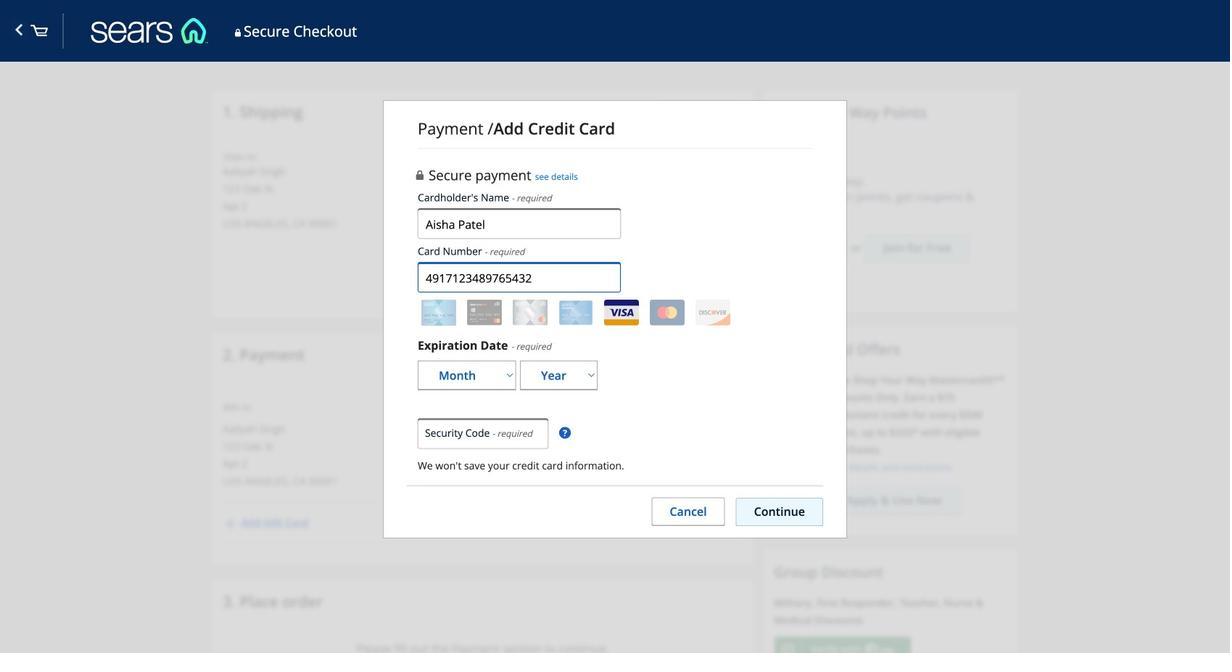 Task type: vqa. For each thing, say whether or not it's contained in the screenshot.
option
no



Task type: locate. For each thing, give the bounding box(es) containing it.
None text field
[[418, 210, 621, 239]]

document
[[383, 100, 1231, 538]]

None telephone field
[[418, 263, 621, 292]]

None telephone field
[[418, 420, 549, 449]]

sears image
[[30, 24, 48, 46]]



